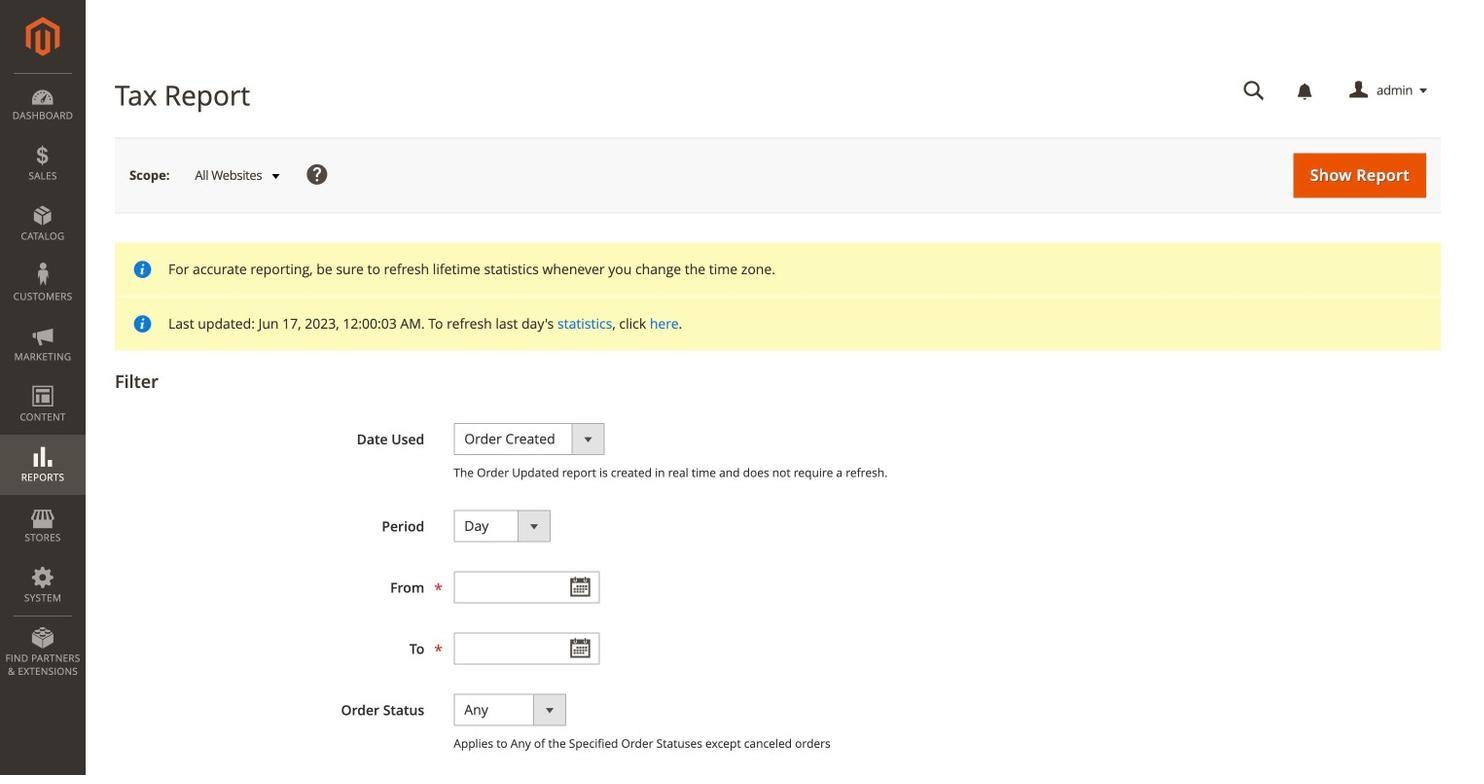 Task type: vqa. For each thing, say whether or not it's contained in the screenshot.
Magento Admin Panel icon
yes



Task type: describe. For each thing, give the bounding box(es) containing it.
magento admin panel image
[[26, 17, 60, 56]]



Task type: locate. For each thing, give the bounding box(es) containing it.
None text field
[[1230, 74, 1278, 108], [454, 571, 600, 604], [454, 633, 600, 665], [1230, 74, 1278, 108], [454, 571, 600, 604], [454, 633, 600, 665]]

menu bar
[[0, 73, 86, 688]]



